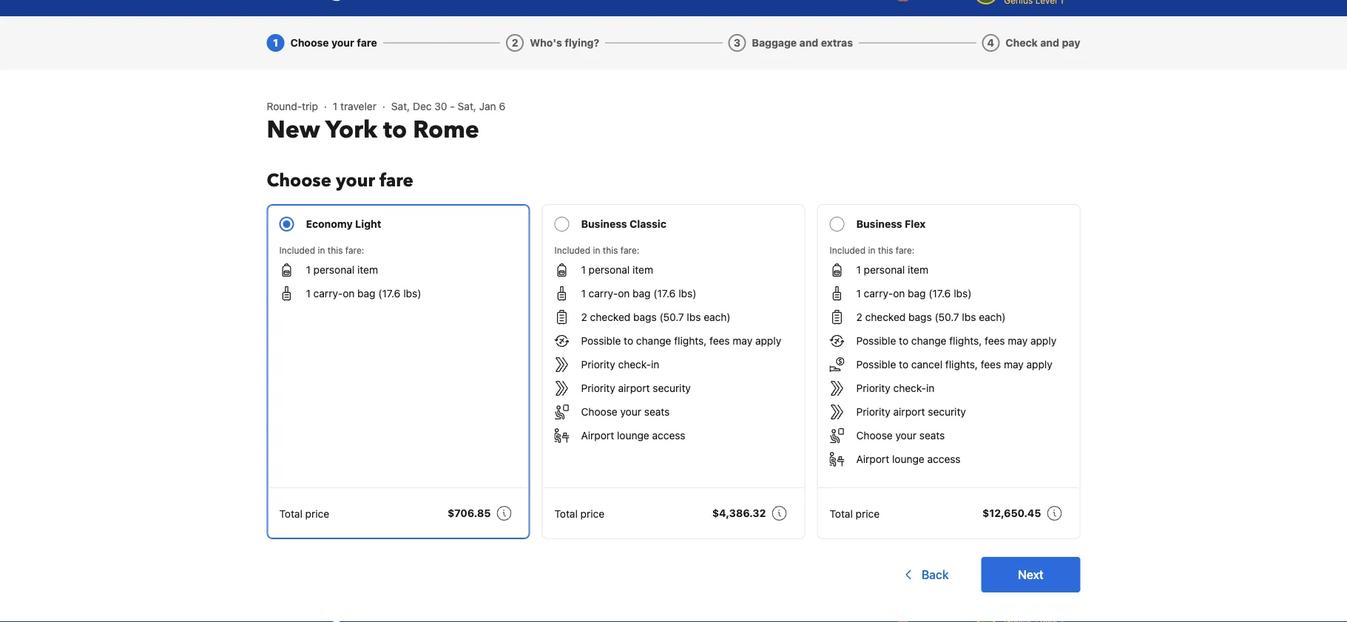 Task type: locate. For each thing, give the bounding box(es) containing it.
2 each) from the left
[[979, 311, 1006, 323]]

choose your seats inside radio
[[581, 406, 670, 418]]

1 possible to change flights, fees may apply element from the left
[[581, 334, 782, 349]]

1 2 checked bags (50.7 lbs each) from the left
[[581, 311, 731, 323]]

1 personal item down economy light at the left top of the page
[[306, 264, 378, 276]]

item inside radio
[[633, 264, 654, 276]]

0 horizontal spatial carry-
[[314, 288, 343, 300]]

possible to change flights, fees may apply for cancel
[[857, 335, 1057, 347]]

business left flex
[[857, 218, 903, 230]]

0 horizontal spatial change
[[636, 335, 672, 347]]

2 included from the left
[[555, 245, 591, 255]]

lounge inside radio
[[617, 430, 650, 442]]

fare: down flex
[[896, 245, 915, 255]]

1 horizontal spatial carry-
[[589, 288, 618, 300]]

personal down business classic
[[589, 264, 630, 276]]

0 horizontal spatial 1 carry-on bag (17.6 lbs)
[[306, 288, 421, 300]]

included in this fare: element for light
[[279, 243, 518, 257]]

2 bags from the left
[[909, 311, 932, 323]]

lounge for airport lounge access element to the top
[[617, 430, 650, 442]]

·
[[324, 100, 327, 112], [383, 100, 386, 112]]

pay
[[1062, 37, 1081, 49]]

priority airport security
[[581, 382, 691, 394], [857, 406, 966, 418]]

each) for in
[[704, 311, 731, 323]]

to
[[383, 114, 407, 146], [624, 335, 634, 347], [899, 335, 909, 347], [899, 359, 909, 371]]

1 personal item element down business flex
[[857, 263, 929, 278]]

2 possible to change flights, fees may apply from the left
[[857, 335, 1057, 347]]

1 carry-on bag (17.6 lbs) down light
[[306, 288, 421, 300]]

1 horizontal spatial possible to change flights, fees may apply element
[[857, 334, 1057, 349]]

0 horizontal spatial included in this fare:
[[279, 245, 364, 255]]

fees inside radio
[[710, 335, 730, 347]]

2 horizontal spatial 1 carry-on bag (17.6 lbs)
[[857, 288, 972, 300]]

· right trip at left
[[324, 100, 327, 112]]

business inside radio
[[581, 218, 627, 230]]

possible to change flights, fees may apply
[[581, 335, 782, 347], [857, 335, 1057, 347]]

possible to change flights, fees may apply inside radio
[[581, 335, 782, 347]]

flights, inside radio
[[674, 335, 707, 347]]

1 change from the left
[[636, 335, 672, 347]]

3 on from the left
[[893, 288, 905, 300]]

total price
[[279, 508, 329, 520], [555, 508, 605, 520], [830, 508, 880, 520]]

this for flex
[[878, 245, 894, 255]]

possible inside radio
[[581, 335, 621, 347]]

2 horizontal spatial total price
[[830, 508, 880, 520]]

2 possible to change flights, fees may apply element from the left
[[857, 334, 1057, 349]]

included in this fare: down business flex
[[830, 245, 915, 255]]

1 horizontal spatial priority airport security element
[[857, 405, 966, 420]]

2 for business flex
[[857, 311, 863, 323]]

1 horizontal spatial each)
[[979, 311, 1006, 323]]

0 horizontal spatial 1 personal item
[[306, 264, 378, 276]]

possible for priority
[[581, 335, 621, 347]]

0 vertical spatial priority airport security element
[[581, 381, 691, 396]]

0 horizontal spatial security
[[653, 382, 691, 394]]

airport
[[581, 430, 614, 442], [857, 453, 890, 466]]

3 bag from the left
[[908, 288, 926, 300]]

bags for in
[[634, 311, 657, 323]]

price for $706.85
[[305, 508, 329, 520]]

this
[[328, 245, 343, 255], [603, 245, 618, 255], [878, 245, 894, 255]]

1 vertical spatial security
[[928, 406, 966, 418]]

possible
[[581, 335, 621, 347], [857, 335, 897, 347], [857, 359, 897, 371]]

3 1 carry-on bag (17.6 lbs) element from the left
[[857, 286, 972, 301]]

(50.7 lbs inside possible to cancel flights, fees may apply option
[[935, 311, 976, 323]]

choose your seats for leftmost choose your seats element
[[581, 406, 670, 418]]

1 horizontal spatial 1 personal item
[[581, 264, 654, 276]]

bag for light
[[358, 288, 376, 300]]

checked for priority
[[590, 311, 631, 323]]

item
[[357, 264, 378, 276], [633, 264, 654, 276], [908, 264, 929, 276]]

included in this fare:
[[279, 245, 364, 255], [555, 245, 640, 255], [830, 245, 915, 255]]

2 item from the left
[[633, 264, 654, 276]]

item down light
[[357, 264, 378, 276]]

1 personal item element down economy light at the left top of the page
[[306, 263, 378, 278]]

$12,650.45
[[983, 507, 1042, 520]]

carry- inside radio
[[589, 288, 618, 300]]

0 vertical spatial priority check-in element
[[581, 357, 660, 372]]

carry- down business flex
[[864, 288, 893, 300]]

6
[[499, 100, 506, 112]]

checked inside radio
[[590, 311, 631, 323]]

2 horizontal spatial total
[[830, 508, 853, 520]]

2 checked bags (50.7 lbs each) for in
[[581, 311, 731, 323]]

1 bags from the left
[[634, 311, 657, 323]]

access
[[652, 430, 686, 442], [928, 453, 961, 466]]

each) inside option
[[979, 311, 1006, 323]]

2 fare: from the left
[[621, 245, 640, 255]]

on down economy light at the left top of the page
[[343, 288, 355, 300]]

1 horizontal spatial fare:
[[621, 245, 640, 255]]

seats
[[644, 406, 670, 418], [920, 430, 945, 442]]

flights, for in
[[674, 335, 707, 347]]

total for $706.85
[[279, 508, 303, 520]]

1 personal item for light
[[306, 264, 378, 276]]

this inside radio
[[603, 245, 618, 255]]

1 carry- from the left
[[314, 288, 343, 300]]

total price for $706.85
[[279, 508, 329, 520]]

choose your seats inside possible to cancel flights, fees may apply option
[[857, 430, 945, 442]]

checked for possible
[[866, 311, 906, 323]]

0 horizontal spatial each)
[[704, 311, 731, 323]]

3 fare: from the left
[[896, 245, 915, 255]]

item down classic
[[633, 264, 654, 276]]

1 horizontal spatial (50.7 lbs
[[935, 311, 976, 323]]

check-
[[618, 359, 651, 371], [894, 382, 927, 394]]

each)
[[704, 311, 731, 323], [979, 311, 1006, 323]]

sat,
[[391, 100, 410, 112], [458, 100, 477, 112]]

0 horizontal spatial (17.6 lbs)
[[378, 288, 421, 300]]

(50.7 lbs for cancel
[[935, 311, 976, 323]]

3 this from the left
[[878, 245, 894, 255]]

1 horizontal spatial 2 checked bags (50.7 lbs each) element
[[857, 310, 1006, 325]]

choose your fare
[[290, 37, 377, 49], [267, 168, 413, 193]]

choose your seats
[[581, 406, 670, 418], [857, 430, 945, 442]]

and left pay
[[1041, 37, 1060, 49]]

flying?
[[565, 37, 600, 49]]

2 checked bags (50.7 lbs each) element for cancel
[[857, 310, 1006, 325]]

fare
[[357, 37, 377, 49], [380, 168, 413, 193]]

sat, left dec
[[391, 100, 410, 112]]

3 (17.6 lbs) from the left
[[929, 288, 972, 300]]

your
[[332, 37, 354, 49], [336, 168, 375, 193], [621, 406, 642, 418], [896, 430, 917, 442]]

choose your seats element
[[581, 405, 670, 420], [857, 429, 945, 443]]

2 (17.6 lbs) from the left
[[654, 288, 697, 300]]

included in this fare: for economy light
[[279, 245, 364, 255]]

2 1 personal item from the left
[[581, 264, 654, 276]]

1 personal from the left
[[314, 264, 355, 276]]

fees
[[710, 335, 730, 347], [985, 335, 1005, 347], [981, 359, 1002, 371]]

0 horizontal spatial 2 checked bags (50.7 lbs each) element
[[581, 310, 731, 325]]

3 price from the left
[[856, 508, 880, 520]]

item inside possible to cancel flights, fees may apply option
[[908, 264, 929, 276]]

(17.6 lbs) inside radio
[[654, 288, 697, 300]]

1 business from the left
[[581, 218, 627, 230]]

carry- for economy light
[[314, 288, 343, 300]]

3 total from the left
[[830, 508, 853, 520]]

2 (50.7 lbs from the left
[[935, 311, 976, 323]]

round-
[[267, 100, 302, 112]]

rome
[[413, 114, 479, 146]]

0 horizontal spatial total price
[[279, 508, 329, 520]]

fare up traveler
[[357, 37, 377, 49]]

priority airport security element
[[581, 381, 691, 396], [857, 405, 966, 420]]

2 · from the left
[[383, 100, 386, 112]]

2 checked bags (50.7 lbs each)
[[581, 311, 731, 323], [857, 311, 1006, 323]]

bag down flex
[[908, 288, 926, 300]]

2 horizontal spatial price
[[856, 508, 880, 520]]

on inside possible to cancel flights, fees may apply option
[[893, 288, 905, 300]]

0 horizontal spatial priority check-in element
[[581, 357, 660, 372]]

business left classic
[[581, 218, 627, 230]]

3 carry- from the left
[[864, 288, 893, 300]]

classic
[[630, 218, 667, 230]]

0 horizontal spatial personal
[[314, 264, 355, 276]]

fare: down business classic
[[621, 245, 640, 255]]

1 total price from the left
[[279, 508, 329, 520]]

choose
[[290, 37, 329, 49], [267, 168, 332, 193], [581, 406, 618, 418], [857, 430, 893, 442]]

0 horizontal spatial this
[[328, 245, 343, 255]]

may inside radio
[[733, 335, 753, 347]]

(50.7 lbs inside radio
[[660, 311, 701, 323]]

1 included in this fare: from the left
[[279, 245, 364, 255]]

$706.85
[[448, 507, 491, 520]]

2 horizontal spatial 1 personal item element
[[857, 263, 929, 278]]

possible to change flights, fees may apply element for cancel
[[857, 334, 1057, 349]]

2 included in this fare: element from the left
[[555, 243, 793, 257]]

1 vertical spatial priority airport security
[[857, 406, 966, 418]]

cancel
[[912, 359, 943, 371]]

may
[[733, 335, 753, 347], [1008, 335, 1028, 347], [1004, 359, 1024, 371]]

included down business flex
[[830, 245, 866, 255]]

1 horizontal spatial and
[[1041, 37, 1060, 49]]

item for light
[[357, 264, 378, 276]]

fare up light
[[380, 168, 413, 193]]

priority check-in element inside radio
[[581, 357, 660, 372]]

1 carry-on bag (17.6 lbs) for classic
[[581, 288, 697, 300]]

1 price from the left
[[305, 508, 329, 520]]

1 horizontal spatial priority check-in
[[857, 382, 935, 394]]

this down business classic
[[603, 245, 618, 255]]

fare: down economy light at the left top of the page
[[345, 245, 364, 255]]

0 horizontal spatial and
[[800, 37, 819, 49]]

0 vertical spatial choose your seats element
[[581, 405, 670, 420]]

checked
[[590, 311, 631, 323], [866, 311, 906, 323]]

2 checked bags (50.7 lbs each) inside radio
[[581, 311, 731, 323]]

apply
[[756, 335, 782, 347], [1031, 335, 1057, 347], [1027, 359, 1053, 371]]

included down business classic
[[555, 245, 591, 255]]

3 included from the left
[[830, 245, 866, 255]]

1 this from the left
[[328, 245, 343, 255]]

extras
[[821, 37, 853, 49]]

included in this fare: inside possible to cancel flights, fees may apply option
[[830, 245, 915, 255]]

2 change from the left
[[912, 335, 947, 347]]

2 horizontal spatial bag
[[908, 288, 926, 300]]

1 carry-on bag (17.6 lbs) element down classic
[[581, 286, 697, 301]]

light
[[355, 218, 381, 230]]

included in this fare: inside radio
[[555, 245, 640, 255]]

carry- inside possible to cancel flights, fees may apply option
[[864, 288, 893, 300]]

on
[[343, 288, 355, 300], [618, 288, 630, 300], [893, 288, 905, 300]]

personal for light
[[314, 264, 355, 276]]

1 personal item inside radio
[[581, 264, 654, 276]]

2 total from the left
[[555, 508, 578, 520]]

0 horizontal spatial access
[[652, 430, 686, 442]]

4
[[988, 37, 995, 49]]

2 checked bags (50.7 lbs each) inside possible to cancel flights, fees may apply option
[[857, 311, 1006, 323]]

airport lounge access inside possible to cancel flights, fees may apply option
[[857, 453, 961, 466]]

None radio
[[542, 204, 806, 540]]

3 included in this fare: from the left
[[830, 245, 915, 255]]

1 checked from the left
[[590, 311, 631, 323]]

2 1 carry-on bag (17.6 lbs) from the left
[[581, 288, 697, 300]]

none radio containing business flex
[[817, 204, 1081, 540]]

1 vertical spatial priority check-in element
[[857, 381, 935, 396]]

traveler
[[340, 100, 377, 112]]

included in this fare: element for classic
[[555, 243, 793, 257]]

included
[[279, 245, 315, 255], [555, 245, 591, 255], [830, 245, 866, 255]]

1 horizontal spatial 1 personal item element
[[581, 263, 654, 278]]

airport
[[618, 382, 650, 394], [894, 406, 925, 418]]

1 fare: from the left
[[345, 245, 364, 255]]

and for check
[[1041, 37, 1060, 49]]

0 vertical spatial airport lounge access
[[581, 430, 686, 442]]

on down business flex
[[893, 288, 905, 300]]

0 horizontal spatial lounge
[[617, 430, 650, 442]]

1 horizontal spatial included
[[555, 245, 591, 255]]

1 horizontal spatial price
[[581, 508, 605, 520]]

1 horizontal spatial 1 carry-on bag (17.6 lbs)
[[581, 288, 697, 300]]

0 horizontal spatial sat,
[[391, 100, 410, 112]]

possible to change flights, fees may apply inside possible to cancel flights, fees may apply option
[[857, 335, 1057, 347]]

2 1 carry-on bag (17.6 lbs) element from the left
[[581, 286, 697, 301]]

0 horizontal spatial airport
[[581, 430, 614, 442]]

personal down business flex
[[864, 264, 905, 276]]

1 carry-on bag (17.6 lbs) element down light
[[306, 286, 421, 301]]

1 horizontal spatial 2
[[581, 311, 587, 323]]

this inside possible to cancel flights, fees may apply option
[[878, 245, 894, 255]]

1 horizontal spatial access
[[928, 453, 961, 466]]

2 and from the left
[[1041, 37, 1060, 49]]

1 personal item element
[[306, 263, 378, 278], [581, 263, 654, 278], [857, 263, 929, 278]]

3 included in this fare: element from the left
[[830, 243, 1068, 257]]

total inside possible to cancel flights, fees may apply option
[[830, 508, 853, 520]]

1 horizontal spatial priority airport security
[[857, 406, 966, 418]]

item down flex
[[908, 264, 929, 276]]

included in this fare: element down classic
[[555, 243, 793, 257]]

1 total from the left
[[279, 508, 303, 520]]

(17.6 lbs) for business classic
[[654, 288, 697, 300]]

1 horizontal spatial change
[[912, 335, 947, 347]]

1 horizontal spatial bags
[[909, 311, 932, 323]]

2 2 checked bags (50.7 lbs each) from the left
[[857, 311, 1006, 323]]

2 on from the left
[[618, 288, 630, 300]]

each) inside radio
[[704, 311, 731, 323]]

business inside possible to cancel flights, fees may apply option
[[857, 218, 903, 230]]

bag inside possible to cancel flights, fees may apply option
[[908, 288, 926, 300]]

airport lounge access inside radio
[[581, 430, 686, 442]]

1 item from the left
[[357, 264, 378, 276]]

2 horizontal spatial this
[[878, 245, 894, 255]]

priority
[[581, 359, 616, 371], [581, 382, 616, 394], [857, 382, 891, 394], [857, 406, 891, 418]]

included inside radio
[[555, 245, 591, 255]]

fare: for light
[[345, 245, 364, 255]]

1 1 carry-on bag (17.6 lbs) from the left
[[306, 288, 421, 300]]

personal inside radio
[[589, 264, 630, 276]]

2 inside radio
[[581, 311, 587, 323]]

1 carry-on bag (17.6 lbs) for flex
[[857, 288, 972, 300]]

possible to change flights, fees may apply for in
[[581, 335, 782, 347]]

1 carry-on bag (17.6 lbs) element
[[306, 286, 421, 301], [581, 286, 697, 301], [857, 286, 972, 301]]

1 vertical spatial seats
[[920, 430, 945, 442]]

· right traveler
[[383, 100, 386, 112]]

security
[[653, 382, 691, 394], [928, 406, 966, 418]]

total for $12,650.45
[[830, 508, 853, 520]]

2 1 personal item element from the left
[[581, 263, 654, 278]]

0 horizontal spatial bag
[[358, 288, 376, 300]]

in for economy light
[[318, 245, 325, 255]]

1 horizontal spatial business
[[857, 218, 903, 230]]

airport lounge access element
[[581, 429, 686, 443], [857, 452, 961, 467]]

2 checked from the left
[[866, 311, 906, 323]]

2 price from the left
[[581, 508, 605, 520]]

1 possible to change flights, fees may apply from the left
[[581, 335, 782, 347]]

1 carry-on bag (17.6 lbs) element down flex
[[857, 286, 972, 301]]

price inside possible to cancel flights, fees may apply option
[[856, 508, 880, 520]]

who's flying?
[[530, 37, 600, 49]]

1 vertical spatial fare
[[380, 168, 413, 193]]

0 vertical spatial choose your fare
[[290, 37, 377, 49]]

3 total price from the left
[[830, 508, 880, 520]]

possible to change flights, fees may apply element for in
[[581, 334, 782, 349]]

1 bag from the left
[[358, 288, 376, 300]]

1 carry-on bag (17.6 lbs) element inside radio
[[581, 286, 697, 301]]

2 personal from the left
[[589, 264, 630, 276]]

1 on from the left
[[343, 288, 355, 300]]

0 horizontal spatial seats
[[644, 406, 670, 418]]

2 inside possible to cancel flights, fees may apply option
[[857, 311, 863, 323]]

total inside radio
[[555, 508, 578, 520]]

bag down classic
[[633, 288, 651, 300]]

york
[[326, 114, 377, 146]]

flights,
[[674, 335, 707, 347], [950, 335, 982, 347], [946, 359, 978, 371]]

1 carry-on bag (17.6 lbs) inside possible to cancel flights, fees may apply option
[[857, 288, 972, 300]]

2 this from the left
[[603, 245, 618, 255]]

1 carry-on bag (17.6 lbs) element inside possible to cancel flights, fees may apply option
[[857, 286, 972, 301]]

bag
[[358, 288, 376, 300], [633, 288, 651, 300], [908, 288, 926, 300]]

fare: inside possible to cancel flights, fees may apply option
[[896, 245, 915, 255]]

fees for in
[[710, 335, 730, 347]]

change
[[636, 335, 672, 347], [912, 335, 947, 347]]

0 horizontal spatial ·
[[324, 100, 327, 112]]

0 vertical spatial choose your seats
[[581, 406, 670, 418]]

2 2 checked bags (50.7 lbs each) element from the left
[[857, 310, 1006, 325]]

1 horizontal spatial total price
[[555, 508, 605, 520]]

$4,386.32
[[713, 507, 766, 520]]

0 horizontal spatial 2 checked bags (50.7 lbs each)
[[581, 311, 731, 323]]

1 (17.6 lbs) from the left
[[378, 288, 421, 300]]

0 horizontal spatial on
[[343, 288, 355, 300]]

3 1 carry-on bag (17.6 lbs) from the left
[[857, 288, 972, 300]]

1 horizontal spatial airport lounge access element
[[857, 452, 961, 467]]

1 personal item down business classic
[[581, 264, 654, 276]]

2 horizontal spatial included
[[830, 245, 866, 255]]

bags inside possible to cancel flights, fees may apply option
[[909, 311, 932, 323]]

change inside possible to cancel flights, fees may apply option
[[912, 335, 947, 347]]

included in this fare: element down flex
[[830, 243, 1068, 257]]

1 vertical spatial priority check-in
[[857, 382, 935, 394]]

1
[[273, 37, 278, 49], [333, 100, 338, 112], [306, 264, 311, 276], [581, 264, 586, 276], [857, 264, 861, 276], [306, 288, 311, 300], [581, 288, 586, 300], [857, 288, 861, 300]]

included in this fare: down economy
[[279, 245, 364, 255]]

1 vertical spatial airport lounge access
[[857, 453, 961, 466]]

bag for classic
[[633, 288, 651, 300]]

personal for classic
[[589, 264, 630, 276]]

price
[[305, 508, 329, 520], [581, 508, 605, 520], [856, 508, 880, 520]]

baggage and extras
[[752, 37, 853, 49]]

None radio
[[267, 204, 530, 540], [817, 204, 1081, 540], [267, 204, 530, 540]]

in for business classic
[[593, 245, 601, 255]]

included for economy light
[[279, 245, 315, 255]]

0 horizontal spatial airport lounge access element
[[581, 429, 686, 443]]

choose your fare up economy light at the left top of the page
[[267, 168, 413, 193]]

1 horizontal spatial included in this fare: element
[[555, 243, 793, 257]]

1 sat, from the left
[[391, 100, 410, 112]]

3 item from the left
[[908, 264, 929, 276]]

business classic
[[581, 218, 667, 230]]

1 horizontal spatial lounge
[[893, 453, 925, 466]]

included in this fare: element inside possible to cancel flights, fees may apply option
[[830, 243, 1068, 257]]

30
[[435, 100, 447, 112]]

0 horizontal spatial (50.7 lbs
[[660, 311, 701, 323]]

3 1 personal item element from the left
[[857, 263, 929, 278]]

and left extras
[[800, 37, 819, 49]]

next button
[[982, 557, 1081, 593]]

who's
[[530, 37, 562, 49]]

1 carry-on bag (17.6 lbs)
[[306, 288, 421, 300], [581, 288, 697, 300], [857, 288, 972, 300]]

access inside possible to cancel flights, fees may apply option
[[928, 453, 961, 466]]

included inside possible to cancel flights, fees may apply option
[[830, 245, 866, 255]]

2 checked bags (50.7 lbs each) element for in
[[581, 310, 731, 325]]

1 1 personal item from the left
[[306, 264, 378, 276]]

priority check-in element
[[581, 357, 660, 372], [857, 381, 935, 396]]

2 total price from the left
[[555, 508, 605, 520]]

1 personal item element for light
[[306, 263, 378, 278]]

carry- for business classic
[[589, 288, 618, 300]]

1 horizontal spatial security
[[928, 406, 966, 418]]

carry- down economy
[[314, 288, 343, 300]]

2 carry- from the left
[[589, 288, 618, 300]]

bags inside radio
[[634, 311, 657, 323]]

1 personal item inside possible to cancel flights, fees may apply option
[[857, 264, 929, 276]]

1 carry-on bag (17.6 lbs) down classic
[[581, 288, 697, 300]]

0 horizontal spatial 1 personal item element
[[306, 263, 378, 278]]

1 carry-on bag (17.6 lbs) down flex
[[857, 288, 972, 300]]

bag down light
[[358, 288, 376, 300]]

1 vertical spatial priority airport security element
[[857, 405, 966, 420]]

lounge
[[617, 430, 650, 442], [893, 453, 925, 466]]

1 horizontal spatial 2 checked bags (50.7 lbs each)
[[857, 311, 1006, 323]]

included down economy
[[279, 245, 315, 255]]

this down economy
[[328, 245, 343, 255]]

and
[[800, 37, 819, 49], [1041, 37, 1060, 49]]

1 vertical spatial airport
[[857, 453, 890, 466]]

0 horizontal spatial check-
[[618, 359, 651, 371]]

0 horizontal spatial business
[[581, 218, 627, 230]]

flights, for cancel
[[950, 335, 982, 347]]

1 and from the left
[[800, 37, 819, 49]]

1 personal item element down business classic
[[581, 263, 654, 278]]

0 vertical spatial seats
[[644, 406, 670, 418]]

choose inside radio
[[581, 406, 618, 418]]

3 personal from the left
[[864, 264, 905, 276]]

sat, right "-"
[[458, 100, 477, 112]]

0 vertical spatial check-
[[618, 359, 651, 371]]

airport lounge access for the rightmost airport lounge access element
[[857, 453, 961, 466]]

personal down economy
[[314, 264, 355, 276]]

none radio containing business classic
[[542, 204, 806, 540]]

2 horizontal spatial included in this fare: element
[[830, 243, 1068, 257]]

included in this fare: element inside radio
[[555, 243, 793, 257]]

1 carry-on bag (17.6 lbs) element for light
[[306, 286, 421, 301]]

to inside radio
[[624, 335, 634, 347]]

business for business classic
[[581, 218, 627, 230]]

personal
[[314, 264, 355, 276], [589, 264, 630, 276], [864, 264, 905, 276]]

total price inside possible to cancel flights, fees may apply option
[[830, 508, 880, 520]]

1 carry-on bag (17.6 lbs) element for classic
[[581, 286, 697, 301]]

each) for cancel
[[979, 311, 1006, 323]]

1 each) from the left
[[704, 311, 731, 323]]

0 vertical spatial priority check-in
[[581, 359, 660, 371]]

(17.6 lbs)
[[378, 288, 421, 300], [654, 288, 697, 300], [929, 288, 972, 300]]

on inside radio
[[618, 288, 630, 300]]

checked inside possible to cancel flights, fees may apply option
[[866, 311, 906, 323]]

on down business classic
[[618, 288, 630, 300]]

change for cancel
[[912, 335, 947, 347]]

airport lounge access
[[581, 430, 686, 442], [857, 453, 961, 466]]

(17.6 lbs) inside possible to cancel flights, fees may apply option
[[929, 288, 972, 300]]

2 bag from the left
[[633, 288, 651, 300]]

total
[[279, 508, 303, 520], [555, 508, 578, 520], [830, 508, 853, 520]]

1 carry-on bag (17.6 lbs) for light
[[306, 288, 421, 300]]

choose your fare up trip at left
[[290, 37, 377, 49]]

included in this fare: down business classic
[[555, 245, 640, 255]]

business
[[581, 218, 627, 230], [857, 218, 903, 230]]

2 checked bags (50.7 lbs each) element
[[581, 310, 731, 325], [857, 310, 1006, 325]]

possible to change flights, fees may apply element
[[581, 334, 782, 349], [857, 334, 1057, 349]]

1 1 carry-on bag (17.6 lbs) element from the left
[[306, 286, 421, 301]]

fare: for classic
[[621, 245, 640, 255]]

2 horizontal spatial carry-
[[864, 288, 893, 300]]

1 1 personal item element from the left
[[306, 263, 378, 278]]

1 (50.7 lbs from the left
[[660, 311, 701, 323]]

1 horizontal spatial 1 carry-on bag (17.6 lbs) element
[[581, 286, 697, 301]]

1 included in this fare: element from the left
[[279, 243, 518, 257]]

change for in
[[636, 335, 672, 347]]

(50.7 lbs
[[660, 311, 701, 323], [935, 311, 976, 323]]

0 horizontal spatial 2
[[512, 37, 519, 49]]

personal inside possible to cancel flights, fees may apply option
[[864, 264, 905, 276]]

lounge inside possible to cancel flights, fees may apply option
[[893, 453, 925, 466]]

0 horizontal spatial airport
[[618, 382, 650, 394]]

1 carry-on bag (17.6 lbs) element for flex
[[857, 286, 972, 301]]

carry-
[[314, 288, 343, 300], [589, 288, 618, 300], [864, 288, 893, 300]]

2 horizontal spatial item
[[908, 264, 929, 276]]

bags
[[634, 311, 657, 323], [909, 311, 932, 323]]

carry- down business classic
[[589, 288, 618, 300]]

economy light
[[306, 218, 381, 230]]

check- inside radio
[[618, 359, 651, 371]]

price for $4,386.32
[[581, 508, 605, 520]]

included in this fare: element
[[279, 243, 518, 257], [555, 243, 793, 257], [830, 243, 1068, 257]]

1 2 checked bags (50.7 lbs each) element from the left
[[581, 310, 731, 325]]

1 vertical spatial airport lounge access element
[[857, 452, 961, 467]]

dec
[[413, 100, 432, 112]]

1 vertical spatial choose your seats element
[[857, 429, 945, 443]]

apply for priority check-in
[[756, 335, 782, 347]]

item for flex
[[908, 264, 929, 276]]

fare:
[[345, 245, 364, 255], [621, 245, 640, 255], [896, 245, 915, 255]]

2 business from the left
[[857, 218, 903, 230]]

in
[[318, 245, 325, 255], [593, 245, 601, 255], [868, 245, 876, 255], [651, 359, 660, 371], [927, 382, 935, 394]]

2 included in this fare: from the left
[[555, 245, 640, 255]]

economy
[[306, 218, 353, 230]]

jan
[[479, 100, 496, 112]]

1 personal item down business flex
[[857, 264, 929, 276]]

2 horizontal spatial on
[[893, 288, 905, 300]]

1 included from the left
[[279, 245, 315, 255]]

0 horizontal spatial airport lounge access
[[581, 430, 686, 442]]

1 horizontal spatial airport lounge access
[[857, 453, 961, 466]]

business for business flex
[[857, 218, 903, 230]]

this down business flex
[[878, 245, 894, 255]]

included in this fare: element down light
[[279, 243, 518, 257]]

and for baggage
[[800, 37, 819, 49]]

2
[[512, 37, 519, 49], [581, 311, 587, 323], [857, 311, 863, 323]]

apply inside radio
[[756, 335, 782, 347]]

1 personal item
[[306, 264, 378, 276], [581, 264, 654, 276], [857, 264, 929, 276]]

1 horizontal spatial total
[[555, 508, 578, 520]]

3 1 personal item from the left
[[857, 264, 929, 276]]

priority check-in
[[581, 359, 660, 371], [857, 382, 935, 394]]

0 horizontal spatial priority airport security
[[581, 382, 691, 394]]



Task type: describe. For each thing, give the bounding box(es) containing it.
priority airport security inside possible to cancel flights, fees may apply option
[[857, 406, 966, 418]]

fare: for flex
[[896, 245, 915, 255]]

seats inside possible to cancel flights, fees may apply option
[[920, 430, 945, 442]]

0 vertical spatial access
[[652, 430, 686, 442]]

item for classic
[[633, 264, 654, 276]]

in for business flex
[[868, 245, 876, 255]]

next
[[1019, 568, 1044, 582]]

2 for business classic
[[581, 311, 587, 323]]

1 · from the left
[[324, 100, 327, 112]]

1 personal item for classic
[[581, 264, 654, 276]]

airport inside possible to cancel flights, fees may apply option
[[857, 453, 890, 466]]

total price for $4,386.32
[[555, 508, 605, 520]]

this for classic
[[603, 245, 618, 255]]

back button
[[892, 557, 958, 593]]

included for business flex
[[830, 245, 866, 255]]

2 sat, from the left
[[458, 100, 477, 112]]

airport inside radio
[[618, 382, 650, 394]]

check- inside possible to cancel flights, fees may apply option
[[894, 382, 927, 394]]

may for priority check-in
[[733, 335, 753, 347]]

this for light
[[328, 245, 343, 255]]

on for classic
[[618, 288, 630, 300]]

0 horizontal spatial choose your seats element
[[581, 405, 670, 420]]

your inside possible to cancel flights, fees may apply option
[[896, 430, 917, 442]]

bag for flex
[[908, 288, 926, 300]]

1 personal item element for flex
[[857, 263, 929, 278]]

total for $4,386.32
[[555, 508, 578, 520]]

possible to cancel flights, fees may apply element
[[857, 357, 1053, 372]]

baggage
[[752, 37, 797, 49]]

check and pay
[[1006, 37, 1081, 49]]

included in this fare: for business flex
[[830, 245, 915, 255]]

personal for flex
[[864, 264, 905, 276]]

round-trip · 1 traveler · sat, dec 30 - sat, jan 6 new york to rome
[[267, 100, 506, 146]]

lounge for the rightmost airport lounge access element
[[893, 453, 925, 466]]

1 horizontal spatial priority check-in element
[[857, 381, 935, 396]]

carry- for business flex
[[864, 288, 893, 300]]

1 personal item element for classic
[[581, 263, 654, 278]]

price for $12,650.45
[[856, 508, 880, 520]]

0 horizontal spatial priority airport security element
[[581, 381, 691, 396]]

1 horizontal spatial fare
[[380, 168, 413, 193]]

on for flex
[[893, 288, 905, 300]]

security inside possible to cancel flights, fees may apply option
[[928, 406, 966, 418]]

none radio possible to cancel flights, fees may apply
[[817, 204, 1081, 540]]

0 vertical spatial security
[[653, 382, 691, 394]]

0 vertical spatial fare
[[357, 37, 377, 49]]

apply inside possible to cancel flights, fees may apply element
[[1027, 359, 1053, 371]]

possible to cancel flights, fees may apply
[[857, 359, 1053, 371]]

included for business classic
[[555, 245, 591, 255]]

check
[[1006, 37, 1038, 49]]

included in this fare: for business classic
[[555, 245, 640, 255]]

1 personal item for flex
[[857, 264, 929, 276]]

included in this fare: element for flex
[[830, 243, 1068, 257]]

0 vertical spatial airport lounge access element
[[581, 429, 686, 443]]

-
[[450, 100, 455, 112]]

choose inside possible to cancel flights, fees may apply option
[[857, 430, 893, 442]]

flex
[[905, 218, 926, 230]]

apply for possible to cancel flights, fees may apply
[[1031, 335, 1057, 347]]

2 checked bags (50.7 lbs each) for cancel
[[857, 311, 1006, 323]]

priority check-in inside possible to cancel flights, fees may apply option
[[857, 382, 935, 394]]

(50.7 lbs for in
[[660, 311, 701, 323]]

business flex
[[857, 218, 926, 230]]

trip
[[302, 100, 318, 112]]

may for possible to cancel flights, fees may apply
[[1008, 335, 1028, 347]]

0 vertical spatial airport
[[581, 430, 614, 442]]

to inside the round-trip · 1 traveler · sat, dec 30 - sat, jan 6 new york to rome
[[383, 114, 407, 146]]

airport inside possible to cancel flights, fees may apply option
[[894, 406, 925, 418]]

back
[[922, 568, 949, 582]]

1 inside the round-trip · 1 traveler · sat, dec 30 - sat, jan 6 new york to rome
[[333, 100, 338, 112]]

1 horizontal spatial choose your seats element
[[857, 429, 945, 443]]

(17.6 lbs) for business flex
[[929, 288, 972, 300]]

new
[[267, 114, 320, 146]]

0 horizontal spatial priority check-in
[[581, 359, 660, 371]]

1 vertical spatial choose your fare
[[267, 168, 413, 193]]

priority airport security inside radio
[[581, 382, 691, 394]]

choose your seats for right choose your seats element
[[857, 430, 945, 442]]

on for light
[[343, 288, 355, 300]]

airport lounge access for airport lounge access element to the top
[[581, 430, 686, 442]]

possible for possible
[[857, 335, 897, 347]]

fees for cancel
[[985, 335, 1005, 347]]

3
[[734, 37, 741, 49]]

(17.6 lbs) for economy light
[[378, 288, 421, 300]]

total price for $12,650.45
[[830, 508, 880, 520]]

bags for cancel
[[909, 311, 932, 323]]



Task type: vqa. For each thing, say whether or not it's contained in the screenshot.


